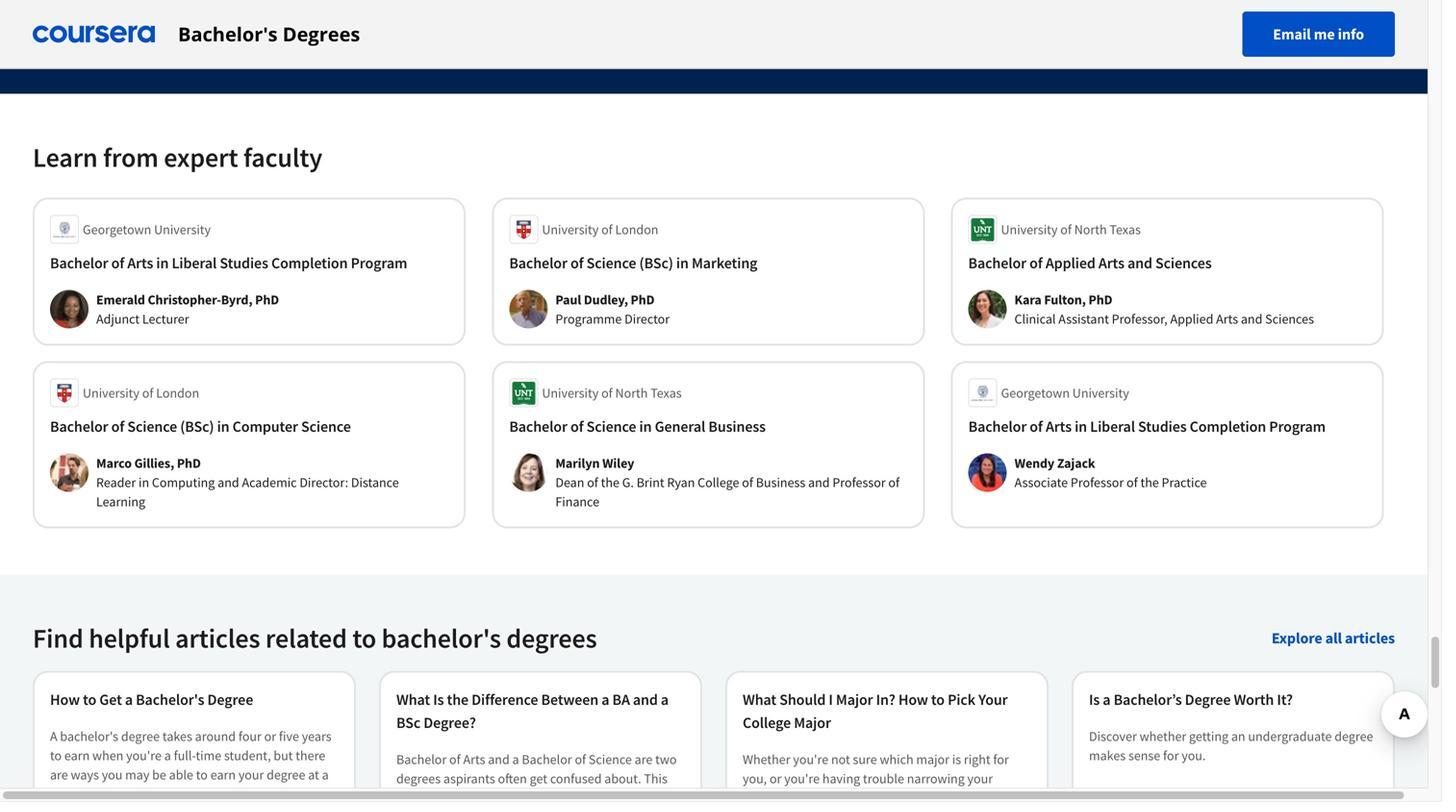 Task type: vqa. For each thing, say whether or not it's contained in the screenshot.
Explore popup button
no



Task type: describe. For each thing, give the bounding box(es) containing it.
0 vertical spatial degrees
[[506, 621, 597, 655]]

is inside what is the difference between a ba and a bsc degree?
[[433, 690, 444, 710]]

georgetown university for christopher-
[[83, 221, 211, 238]]

associate
[[1015, 474, 1068, 491]]

0 vertical spatial learn
[[33, 140, 98, 174]]

your inside whether you're not sure which major is right for you, or you're having trouble narrowing your options, there are a number of questions you c
[[967, 770, 993, 787]]

there inside a bachelor's degree takes around four or five years to earn when you're a full-time student, but there are ways you may be able to earn your degree at a faster pace. learn more.
[[296, 747, 325, 764]]

bachelor of science (bsc) in marketing
[[509, 254, 758, 273]]

what is the difference between a ba and a bsc degree? link
[[396, 688, 685, 735]]

to left get
[[83, 690, 96, 710]]

what for bsc
[[396, 690, 430, 710]]

in inside "link"
[[217, 417, 229, 436]]

but
[[274, 747, 293, 764]]

phd inside emerald christopher-byrd, phd adjunct lecturer
[[255, 291, 279, 308]]

bachelor for paul dudley, phd
[[509, 254, 567, 273]]

bachelor of arts in liberal studies completion program link for emerald christopher-byrd, phd adjunct lecturer
[[50, 252, 448, 275]]

1 how from the left
[[50, 690, 80, 710]]

byrd,
[[221, 291, 252, 308]]

undergraduate
[[1248, 728, 1332, 745]]

a up discover
[[1103, 690, 1111, 710]]

to inside what should i major in? how to pick your college major
[[931, 690, 945, 710]]

marco gillies, phd reader in computing and academic director: distance learning
[[96, 455, 399, 510]]

explore
[[1272, 629, 1322, 648]]

you're inside a bachelor's degree takes around four or five years to earn when you're a full-time student, but there are ways you may be able to earn your degree at a faster pace. learn more.
[[126, 747, 162, 764]]

computer
[[232, 417, 298, 436]]

practice
[[1162, 474, 1207, 491]]

wendy zajack associate professor of the practice
[[1015, 455, 1207, 491]]

makes
[[1089, 747, 1126, 764]]

or inside whether you're not sure which major is right for you, or you're having trouble narrowing your options, there are a number of questions you c
[[770, 770, 782, 787]]

kara
[[1015, 291, 1042, 308]]

academic
[[242, 474, 297, 491]]

computing
[[152, 474, 215, 491]]

what is the difference between a ba and a bsc degree?
[[396, 690, 669, 733]]

science inside bachelor of arts and a bachelor of science are two degrees aspirants often get confused about. this article emphasises the factors that distinguish bo
[[589, 751, 632, 768]]

dean
[[555, 474, 584, 491]]

bachelor's degrees
[[178, 21, 360, 47]]

how inside what should i major in? how to pick your college major
[[898, 690, 928, 710]]

narrowing
[[907, 770, 965, 787]]

your
[[978, 690, 1008, 710]]

bachelor up "get"
[[522, 751, 572, 768]]

be
[[152, 766, 166, 784]]

general
[[655, 417, 705, 436]]

paul
[[555, 291, 581, 308]]

find helpful articles related to bachelor's degrees
[[33, 621, 597, 655]]

are inside bachelor of arts and a bachelor of science are two degrees aspirants often get confused about. this article emphasises the factors that distinguish bo
[[635, 751, 653, 768]]

four
[[238, 728, 262, 745]]

marilyn
[[555, 455, 600, 472]]

of inside whether you're not sure which major is right for you, or you're having trouble narrowing your options, there are a number of questions you c
[[901, 789, 913, 802]]

trouble
[[863, 770, 904, 787]]

five
[[279, 728, 299, 745]]

science for bachelor of science (bsc) in marketing
[[587, 254, 636, 273]]

university for bachelor of science in general business
[[542, 384, 599, 402]]

faster
[[50, 786, 82, 802]]

whether you're not sure which major is right for you, or you're having trouble narrowing your options, there are a number of questions you c
[[743, 751, 1017, 802]]

programme
[[555, 310, 622, 328]]

professor,
[[1112, 310, 1168, 328]]

university up zajack
[[1072, 384, 1129, 402]]

bachelor of applied arts and sciences
[[968, 254, 1212, 273]]

clinical
[[1015, 310, 1056, 328]]

expert
[[164, 140, 238, 174]]

learning
[[96, 493, 145, 510]]

to right related
[[352, 621, 376, 655]]

at
[[308, 766, 319, 784]]

of inside bachelor of science in general business link
[[570, 417, 584, 436]]

major
[[916, 751, 950, 768]]

two
[[655, 751, 677, 768]]

in up zajack
[[1075, 417, 1087, 436]]

0 horizontal spatial earn
[[64, 747, 90, 764]]

of inside bachelor of applied arts and sciences link
[[1030, 254, 1043, 273]]

kara fulton, phd clinical assistant professor, applied arts and sciences
[[1015, 291, 1314, 328]]

bachelor of applied arts and sciences link
[[968, 252, 1367, 275]]

that
[[566, 789, 589, 802]]

program for emerald christopher-byrd, phd adjunct lecturer
[[351, 254, 407, 273]]

christopher-
[[148, 291, 221, 308]]

aspirants
[[443, 770, 495, 787]]

what for college
[[743, 690, 776, 710]]

options,
[[743, 789, 789, 802]]

distinguish
[[592, 789, 654, 802]]

of inside bachelor of science (bsc) in computer science "link"
[[111, 417, 124, 436]]

info
[[1338, 25, 1364, 44]]

applied inside kara fulton, phd clinical assistant professor, applied arts and sciences
[[1170, 310, 1214, 328]]

in?
[[876, 690, 895, 710]]

texas for and
[[1110, 221, 1141, 238]]

explore all articles link
[[1272, 629, 1395, 648]]

email
[[1273, 25, 1311, 44]]

you inside a bachelor's degree takes around four or five years to earn when you're a full-time student, but there are ways you may be able to earn your degree at a faster pace. learn more.
[[102, 766, 123, 784]]

bachelor for emerald christopher-byrd, phd
[[50, 254, 108, 273]]

article
[[396, 789, 432, 802]]

get
[[530, 770, 547, 787]]

university of north texas for science
[[542, 384, 682, 402]]

and inside 'marco gillies, phd reader in computing and academic director: distance learning'
[[218, 474, 239, 491]]

having
[[822, 770, 860, 787]]

previous testimonial element
[[56, 0, 102, 341]]

university for bachelor of science (bsc) in computer science
[[83, 384, 139, 402]]

arts up zajack
[[1046, 417, 1072, 436]]

wiley
[[602, 455, 634, 472]]

0 vertical spatial applied
[[1046, 254, 1096, 273]]

in up christopher- on the left of the page
[[156, 254, 169, 273]]

bachelor of science (bsc) in computer science
[[50, 417, 351, 436]]

distance
[[351, 474, 399, 491]]

bachelor of arts and a bachelor of science are two degrees aspirants often get confused about. this article emphasises the factors that distinguish bo
[[396, 751, 683, 802]]

bachelor of science in general business
[[509, 417, 766, 436]]

bachelor up the article
[[396, 751, 447, 768]]

0 horizontal spatial major
[[794, 713, 831, 733]]

adjunct
[[96, 310, 140, 328]]

a right at
[[322, 766, 329, 784]]

brint
[[637, 474, 664, 491]]

is inside is a bachelor's degree worth it? link
[[1089, 690, 1100, 710]]

1 vertical spatial bachelor's
[[136, 690, 204, 710]]

a right ba
[[661, 690, 669, 710]]

finance
[[555, 493, 599, 510]]

get
[[99, 690, 122, 710]]

bachelor of arts in liberal studies completion program for professor
[[968, 417, 1326, 436]]

emerald christopher-byrd, phd adjunct lecturer
[[96, 291, 279, 328]]

director
[[625, 310, 670, 328]]

degrees inside bachelor of arts and a bachelor of science are two degrees aspirants often get confused about. this article emphasises the factors that distinguish bo
[[396, 770, 441, 787]]

this
[[644, 770, 667, 787]]

your inside a bachelor's degree takes around four or five years to earn when you're a full-time student, but there are ways you may be able to earn your degree at a faster pace. learn more.
[[238, 766, 264, 784]]

pace.
[[84, 786, 114, 802]]

helpful
[[89, 621, 170, 655]]

the inside what is the difference between a ba and a bsc degree?
[[447, 690, 469, 710]]

(bsc) for computer
[[180, 417, 214, 436]]

university up christopher- on the left of the page
[[154, 221, 211, 238]]

bachelor of arts in liberal studies completion program for phd
[[50, 254, 407, 273]]

1 horizontal spatial degree
[[267, 766, 305, 784]]

questions
[[915, 789, 970, 802]]

when
[[92, 747, 123, 764]]

london for marketing
[[615, 221, 658, 238]]

how to get a bachelor's degree
[[50, 690, 253, 710]]

is
[[952, 751, 961, 768]]

lecturer
[[142, 310, 189, 328]]

bachelor's
[[1114, 690, 1182, 710]]

often
[[498, 770, 527, 787]]

around
[[195, 728, 236, 745]]

to down time
[[196, 766, 208, 784]]

london for computer
[[156, 384, 199, 402]]

confused
[[550, 770, 602, 787]]

georgetown university for zajack
[[1001, 384, 1129, 402]]

1 horizontal spatial major
[[836, 690, 873, 710]]

0 vertical spatial business
[[708, 417, 766, 436]]

university of north texas for applied
[[1001, 221, 1141, 238]]

is a bachelor's degree worth it?
[[1089, 690, 1293, 710]]

science for bachelor of science in general business
[[587, 417, 636, 436]]



Task type: locate. For each thing, give the bounding box(es) containing it.
bachelor of science (bsc) in computer science link
[[50, 415, 448, 438]]

georgetown university
[[83, 221, 211, 238], [1001, 384, 1129, 402]]

is up the degree? on the left
[[433, 690, 444, 710]]

1 horizontal spatial sciences
[[1265, 310, 1314, 328]]

university up marilyn
[[542, 384, 599, 402]]

0 horizontal spatial there
[[296, 747, 325, 764]]

1 horizontal spatial bachelor of arts in liberal studies completion program link
[[968, 415, 1367, 438]]

university of north texas
[[1001, 221, 1141, 238], [542, 384, 682, 402]]

completion for wendy zajack associate professor of the practice
[[1190, 417, 1266, 436]]

0 horizontal spatial college
[[698, 474, 739, 491]]

0 horizontal spatial what
[[396, 690, 430, 710]]

2 degree from the left
[[1185, 690, 1231, 710]]

bachelor inside "link"
[[50, 417, 108, 436]]

and inside kara fulton, phd clinical assistant professor, applied arts and sciences
[[1241, 310, 1263, 328]]

degree?
[[424, 713, 476, 733]]

0 horizontal spatial degree
[[207, 690, 253, 710]]

articles up the how to get a bachelor's degree link
[[175, 621, 260, 655]]

program
[[351, 254, 407, 273], [1269, 417, 1326, 436]]

0 horizontal spatial london
[[156, 384, 199, 402]]

is
[[433, 690, 444, 710], [1089, 690, 1100, 710]]

how to get a bachelor's degree link
[[50, 688, 339, 711]]

business inside marilyn wiley dean of the g. brint ryan college of business and professor of finance
[[756, 474, 805, 491]]

earn
[[64, 747, 90, 764], [210, 766, 236, 784]]

applied up fulton, on the right of the page
[[1046, 254, 1096, 273]]

1 horizontal spatial are
[[635, 751, 653, 768]]

arts up the assistant
[[1099, 254, 1125, 273]]

north
[[1074, 221, 1107, 238], [615, 384, 648, 402]]

0 horizontal spatial completion
[[271, 254, 348, 273]]

next testimonial element
[[1326, 0, 1372, 341]]

0 horizontal spatial liberal
[[172, 254, 217, 273]]

business up marilyn wiley dean of the g. brint ryan college of business and professor of finance
[[708, 417, 766, 436]]

0 horizontal spatial north
[[615, 384, 648, 402]]

discover whether getting an undergraduate degree makes sense for you.
[[1089, 728, 1373, 764]]

of inside bachelor of science (bsc) in marketing link
[[570, 254, 584, 273]]

bachelor for wendy zajack
[[968, 417, 1027, 436]]

there inside whether you're not sure which major is right for you, or you're having trouble narrowing your options, there are a number of questions you c
[[791, 789, 821, 802]]

0 vertical spatial college
[[698, 474, 739, 491]]

college right ryan
[[698, 474, 739, 491]]

applied right the professor,
[[1170, 310, 1214, 328]]

major
[[836, 690, 873, 710], [794, 713, 831, 733]]

liberal up wendy zajack associate professor of the practice
[[1090, 417, 1135, 436]]

is up discover
[[1089, 690, 1100, 710]]

university of london
[[542, 221, 658, 238], [83, 384, 199, 402]]

0 horizontal spatial studies
[[220, 254, 268, 273]]

1 vertical spatial north
[[615, 384, 648, 402]]

0 vertical spatial studies
[[220, 254, 268, 273]]

between
[[541, 690, 599, 710]]

arts inside kara fulton, phd clinical assistant professor, applied arts and sciences
[[1216, 310, 1238, 328]]

studies for phd
[[220, 254, 268, 273]]

2 professor from the left
[[1071, 474, 1124, 491]]

1 horizontal spatial degrees
[[506, 621, 597, 655]]

learn down may
[[117, 786, 149, 802]]

and inside marilyn wiley dean of the g. brint ryan college of business and professor of finance
[[808, 474, 830, 491]]

a inside bachelor of arts and a bachelor of science are two degrees aspirants often get confused about. this article emphasises the factors that distinguish bo
[[512, 751, 519, 768]]

to
[[352, 621, 376, 655], [83, 690, 96, 710], [931, 690, 945, 710], [50, 747, 62, 764], [196, 766, 208, 784]]

science up the dudley,
[[587, 254, 636, 273]]

bachelor of arts in liberal studies completion program link up practice
[[968, 415, 1367, 438]]

are down 'having'
[[824, 789, 842, 802]]

what left should
[[743, 690, 776, 710]]

there up at
[[296, 747, 325, 764]]

0 vertical spatial program
[[351, 254, 407, 273]]

1 horizontal spatial university of london
[[542, 221, 658, 238]]

completion for emerald christopher-byrd, phd adjunct lecturer
[[271, 254, 348, 273]]

1 vertical spatial university of london
[[83, 384, 199, 402]]

georgetown university up zajack
[[1001, 384, 1129, 402]]

degree up getting
[[1185, 690, 1231, 710]]

a
[[50, 728, 57, 745]]

0 horizontal spatial program
[[351, 254, 407, 273]]

0 horizontal spatial degrees
[[396, 770, 441, 787]]

1 vertical spatial bachelor of arts in liberal studies completion program
[[968, 417, 1326, 436]]

texas up general
[[651, 384, 682, 402]]

a left ba
[[602, 690, 609, 710]]

1 vertical spatial or
[[770, 770, 782, 787]]

bachelor up marilyn
[[509, 417, 567, 436]]

1 horizontal spatial studies
[[1138, 417, 1187, 436]]

whether
[[743, 751, 790, 768]]

a up often
[[512, 751, 519, 768]]

degrees up the between
[[506, 621, 597, 655]]

2 what from the left
[[743, 690, 776, 710]]

science for bachelor of science (bsc) in computer science
[[127, 417, 177, 436]]

0 horizontal spatial (bsc)
[[180, 417, 214, 436]]

learn inside a bachelor's degree takes around four or five years to earn when you're a full-time student, but there are ways you may be able to earn your degree at a faster pace. learn more.
[[117, 786, 149, 802]]

phd inside 'marco gillies, phd reader in computing and academic director: distance learning'
[[177, 455, 201, 472]]

arts inside bachelor of arts and a bachelor of science are two degrees aspirants often get confused about. this article emphasises the factors that distinguish bo
[[463, 751, 485, 768]]

1 vertical spatial completion
[[1190, 417, 1266, 436]]

what should i major in? how to pick your college major
[[743, 690, 1008, 733]]

bachelor of arts in liberal studies completion program up wendy zajack associate professor of the practice
[[968, 417, 1326, 436]]

phd for bachelor of applied arts and sciences
[[1089, 291, 1113, 308]]

georgetown up emerald
[[83, 221, 151, 238]]

bachelor's up when
[[60, 728, 118, 745]]

for for what should i major in? how to pick your college major
[[993, 751, 1009, 768]]

learn left from
[[33, 140, 98, 174]]

professor inside marilyn wiley dean of the g. brint ryan college of business and professor of finance
[[832, 474, 886, 491]]

bachelor's inside a bachelor's degree takes around four or five years to earn when you're a full-time student, but there are ways you may be able to earn your degree at a faster pace. learn more.
[[60, 728, 118, 745]]

in down gillies,
[[139, 474, 149, 491]]

of
[[601, 221, 613, 238], [1061, 221, 1072, 238], [111, 254, 124, 273], [570, 254, 584, 273], [1030, 254, 1043, 273], [142, 384, 153, 402], [601, 384, 613, 402], [111, 417, 124, 436], [570, 417, 584, 436], [1030, 417, 1043, 436], [587, 474, 598, 491], [742, 474, 753, 491], [888, 474, 900, 491], [1127, 474, 1138, 491], [449, 751, 461, 768], [575, 751, 586, 768], [901, 789, 913, 802]]

me
[[1314, 25, 1335, 44]]

assistant
[[1059, 310, 1109, 328]]

bachelor of arts in liberal studies completion program
[[50, 254, 407, 273], [968, 417, 1326, 436]]

to left pick
[[931, 690, 945, 710]]

bachelor for marco gillies, phd
[[50, 417, 108, 436]]

are
[[635, 751, 653, 768], [50, 766, 68, 784], [824, 789, 842, 802]]

0 horizontal spatial sciences
[[1156, 254, 1212, 273]]

0 vertical spatial you
[[102, 766, 123, 784]]

0 horizontal spatial university of north texas
[[542, 384, 682, 402]]

the up the degree? on the left
[[447, 690, 469, 710]]

university up bachelor of applied arts and sciences
[[1001, 221, 1058, 238]]

degree inside discover whether getting an undergraduate degree makes sense for you.
[[1335, 728, 1373, 745]]

are inside whether you're not sure which major is right for you, or you're having trouble narrowing your options, there are a number of questions you c
[[824, 789, 842, 802]]

phd inside paul dudley, phd programme director
[[631, 291, 655, 308]]

university for bachelor of applied arts and sciences
[[1001, 221, 1058, 238]]

(bsc) for marketing
[[639, 254, 673, 273]]

university up 'marco'
[[83, 384, 139, 402]]

the left g.
[[601, 474, 620, 491]]

student,
[[224, 747, 271, 764]]

paul dudley, phd programme director
[[555, 291, 670, 328]]

(bsc) up director
[[639, 254, 673, 273]]

for inside whether you're not sure which major is right for you, or you're having trouble narrowing your options, there are a number of questions you c
[[993, 751, 1009, 768]]

for
[[1163, 747, 1179, 764], [993, 751, 1009, 768]]

for inside discover whether getting an undergraduate degree makes sense for you.
[[1163, 747, 1179, 764]]

0 vertical spatial georgetown
[[83, 221, 151, 238]]

1 vertical spatial program
[[1269, 417, 1326, 436]]

bachelor of arts in liberal studies completion program up byrd,
[[50, 254, 407, 273]]

0 vertical spatial north
[[1074, 221, 1107, 238]]

0 vertical spatial texas
[[1110, 221, 1141, 238]]

degree down the but
[[267, 766, 305, 784]]

bachelor up kara
[[968, 254, 1027, 273]]

program for wendy zajack associate professor of the practice
[[1269, 417, 1326, 436]]

1 horizontal spatial bachelor of arts in liberal studies completion program
[[968, 417, 1326, 436]]

(bsc) inside "link"
[[180, 417, 214, 436]]

london up bachelor of science (bsc) in computer science
[[156, 384, 199, 402]]

bachelor of science (bsc) in marketing link
[[509, 252, 908, 275]]

in inside 'marco gillies, phd reader in computing and academic director: distance learning'
[[139, 474, 149, 491]]

related
[[265, 621, 347, 655]]

university of north texas up bachelor of applied arts and sciences
[[1001, 221, 1141, 238]]

0 vertical spatial university of north texas
[[1001, 221, 1141, 238]]

0 horizontal spatial learn
[[33, 140, 98, 174]]

bachelor of arts in liberal studies completion program link up byrd,
[[50, 252, 448, 275]]

0 horizontal spatial texas
[[651, 384, 682, 402]]

0 vertical spatial bachelor's
[[382, 621, 501, 655]]

you
[[102, 766, 123, 784], [973, 789, 994, 802]]

more.
[[151, 786, 184, 802]]

0 horizontal spatial is
[[433, 690, 444, 710]]

for for is a bachelor's degree worth it?
[[1163, 747, 1179, 764]]

about.
[[604, 770, 641, 787]]

0 horizontal spatial for
[[993, 751, 1009, 768]]

university up paul
[[542, 221, 599, 238]]

science up about.
[[589, 751, 632, 768]]

the left practice
[[1140, 474, 1159, 491]]

1 horizontal spatial completion
[[1190, 417, 1266, 436]]

you.
[[1182, 747, 1206, 764]]

the inside marilyn wiley dean of the g. brint ryan college of business and professor of finance
[[601, 474, 620, 491]]

(bsc) up computing at left
[[180, 417, 214, 436]]

1 horizontal spatial georgetown university
[[1001, 384, 1129, 402]]

0 vertical spatial there
[[296, 747, 325, 764]]

science up gillies,
[[127, 417, 177, 436]]

in left general
[[639, 417, 652, 436]]

phd inside kara fulton, phd clinical assistant professor, applied arts and sciences
[[1089, 291, 1113, 308]]

college inside what should i major in? how to pick your college major
[[743, 713, 791, 733]]

north up bachelor of applied arts and sciences
[[1074, 221, 1107, 238]]

phd up the assistant
[[1089, 291, 1113, 308]]

what up bsc
[[396, 690, 430, 710]]

liberal up christopher- on the left of the page
[[172, 254, 217, 273]]

how right in?
[[898, 690, 928, 710]]

in left computer
[[217, 417, 229, 436]]

degree
[[121, 728, 160, 745], [1335, 728, 1373, 745], [267, 766, 305, 784]]

marco
[[96, 455, 132, 472]]

0 horizontal spatial your
[[238, 766, 264, 784]]

1 horizontal spatial georgetown
[[1001, 384, 1070, 402]]

studies up byrd,
[[220, 254, 268, 273]]

0 vertical spatial bachelor of arts in liberal studies completion program
[[50, 254, 407, 273]]

you're left not
[[793, 751, 829, 768]]

bachelor up 'marco'
[[50, 417, 108, 436]]

bachelor for kara fulton, phd
[[968, 254, 1027, 273]]

phd for bachelor of science (bsc) in computer science
[[177, 455, 201, 472]]

1 vertical spatial texas
[[651, 384, 682, 402]]

and inside bachelor of arts and a bachelor of science are two degrees aspirants often get confused about. this article emphasises the factors that distinguish bo
[[488, 751, 510, 768]]

what
[[396, 690, 430, 710], [743, 690, 776, 710]]

a inside whether you're not sure which major is right for you, or you're having trouble narrowing your options, there are a number of questions you c
[[845, 789, 851, 802]]

university of london for bachelor of science (bsc) in computer science
[[83, 384, 199, 402]]

are left two
[[635, 751, 653, 768]]

studies up practice
[[1138, 417, 1187, 436]]

1 vertical spatial london
[[156, 384, 199, 402]]

0 vertical spatial london
[[615, 221, 658, 238]]

ways
[[71, 766, 99, 784]]

0 horizontal spatial university of london
[[83, 384, 199, 402]]

should
[[779, 690, 826, 710]]

university of london for bachelor of science (bsc) in marketing
[[542, 221, 658, 238]]

university of london up bachelor of science (bsc) in marketing
[[542, 221, 658, 238]]

liberal for zajack
[[1090, 417, 1135, 436]]

north for applied
[[1074, 221, 1107, 238]]

earn down time
[[210, 766, 236, 784]]

liberal for christopher-
[[172, 254, 217, 273]]

bachelor up paul
[[509, 254, 567, 273]]

0 horizontal spatial or
[[264, 728, 276, 745]]

1 vertical spatial georgetown
[[1001, 384, 1070, 402]]

bsc
[[396, 713, 421, 733]]

1 what from the left
[[396, 690, 430, 710]]

are up faster
[[50, 766, 68, 784]]

1 vertical spatial georgetown university
[[1001, 384, 1129, 402]]

phd up computing at left
[[177, 455, 201, 472]]

science up director:
[[301, 417, 351, 436]]

0 vertical spatial liberal
[[172, 254, 217, 273]]

1 horizontal spatial program
[[1269, 417, 1326, 436]]

1 horizontal spatial bachelor's
[[382, 621, 501, 655]]

2 how from the left
[[898, 690, 928, 710]]

1 horizontal spatial earn
[[210, 766, 236, 784]]

1 horizontal spatial liberal
[[1090, 417, 1135, 436]]

georgetown for emerald
[[83, 221, 151, 238]]

1 horizontal spatial london
[[615, 221, 658, 238]]

gillies,
[[134, 455, 174, 472]]

completion
[[271, 254, 348, 273], [1190, 417, 1266, 436]]

difference
[[472, 690, 538, 710]]

an
[[1231, 728, 1245, 745]]

sciences
[[1156, 254, 1212, 273], [1265, 310, 1314, 328]]

getting
[[1189, 728, 1229, 745]]

articles
[[175, 621, 260, 655], [1345, 629, 1395, 648]]

dudley,
[[584, 291, 628, 308]]

0 vertical spatial bachelor of arts in liberal studies completion program link
[[50, 252, 448, 275]]

1 vertical spatial university of north texas
[[542, 384, 682, 402]]

ryan
[[667, 474, 695, 491]]

bachelor of arts in liberal studies completion program link for wendy zajack associate professor of the practice
[[968, 415, 1367, 438]]

1 vertical spatial degrees
[[396, 770, 441, 787]]

coursera image
[[33, 19, 155, 50]]

of inside wendy zajack associate professor of the practice
[[1127, 474, 1138, 491]]

university of london up bachelor of science (bsc) in computer science
[[83, 384, 199, 402]]

0 vertical spatial major
[[836, 690, 873, 710]]

there
[[296, 747, 325, 764], [791, 789, 821, 802]]

full-
[[174, 747, 196, 764]]

1 horizontal spatial you
[[973, 789, 994, 802]]

2 is from the left
[[1089, 690, 1100, 710]]

discover
[[1089, 728, 1137, 745]]

phd for bachelor of science (bsc) in marketing
[[631, 291, 655, 308]]

what inside what is the difference between a ba and a bsc degree?
[[396, 690, 430, 710]]

zajack
[[1057, 455, 1095, 472]]

1 horizontal spatial university of north texas
[[1001, 221, 1141, 238]]

sure
[[853, 751, 877, 768]]

a right get
[[125, 690, 133, 710]]

studies for professor
[[1138, 417, 1187, 436]]

0 vertical spatial sciences
[[1156, 254, 1212, 273]]

0 horizontal spatial articles
[[175, 621, 260, 655]]

0 horizontal spatial bachelor of arts in liberal studies completion program
[[50, 254, 407, 273]]

able
[[169, 766, 193, 784]]

a left full-
[[164, 747, 171, 764]]

articles right all
[[1345, 629, 1395, 648]]

1 horizontal spatial applied
[[1170, 310, 1214, 328]]

1 vertical spatial learn
[[117, 786, 149, 802]]

degree up around
[[207, 690, 253, 710]]

bachelor up wendy
[[968, 417, 1027, 436]]

your
[[238, 766, 264, 784], [967, 770, 993, 787]]

you inside whether you're not sure which major is right for you, or you're having trouble narrowing your options, there are a number of questions you c
[[973, 789, 994, 802]]

or inside a bachelor's degree takes around four or five years to earn when you're a full-time student, but there are ways you may be able to earn your degree at a faster pace. learn more.
[[264, 728, 276, 745]]

degree
[[207, 690, 253, 710], [1185, 690, 1231, 710]]

you're left 'having'
[[784, 770, 820, 787]]

marilyn wiley dean of the g. brint ryan college of business and professor of finance
[[555, 455, 900, 510]]

professor inside wendy zajack associate professor of the practice
[[1071, 474, 1124, 491]]

slides element
[[33, 35, 1395, 55]]

what inside what should i major in? how to pick your college major
[[743, 690, 776, 710]]

0 horizontal spatial degree
[[121, 728, 160, 745]]

emerald
[[96, 291, 145, 308]]

0 vertical spatial bachelor's
[[178, 21, 278, 47]]

0 horizontal spatial bachelor of arts in liberal studies completion program link
[[50, 252, 448, 275]]

what should i major in? how to pick your college major link
[[743, 688, 1031, 735]]

there right options,
[[791, 789, 821, 802]]

you down right
[[973, 789, 994, 802]]

1 horizontal spatial texas
[[1110, 221, 1141, 238]]

1 horizontal spatial your
[[967, 770, 993, 787]]

north for science
[[615, 384, 648, 402]]

i
[[829, 690, 833, 710]]

0 horizontal spatial professor
[[832, 474, 886, 491]]

1 vertical spatial you
[[973, 789, 994, 802]]

1 horizontal spatial how
[[898, 690, 928, 710]]

0 vertical spatial earn
[[64, 747, 90, 764]]

director:
[[300, 474, 348, 491]]

1 horizontal spatial learn
[[117, 786, 149, 802]]

articles for helpful
[[175, 621, 260, 655]]

emphasises
[[435, 789, 501, 802]]

to down a
[[50, 747, 62, 764]]

0 vertical spatial university of london
[[542, 221, 658, 238]]

takes
[[162, 728, 192, 745]]

wendy
[[1015, 455, 1055, 472]]

business down bachelor of science in general business link
[[756, 474, 805, 491]]

1 professor from the left
[[832, 474, 886, 491]]

bachelor
[[50, 254, 108, 273], [509, 254, 567, 273], [968, 254, 1027, 273], [50, 417, 108, 436], [509, 417, 567, 436], [968, 417, 1027, 436], [396, 751, 447, 768], [522, 751, 572, 768]]

1 is from the left
[[433, 690, 444, 710]]

and inside what is the difference between a ba and a bsc degree?
[[633, 690, 658, 710]]

college up the whether
[[743, 713, 791, 733]]

2 horizontal spatial degree
[[1335, 728, 1373, 745]]

are inside a bachelor's degree takes around four or five years to earn when you're a full-time student, but there are ways you may be able to earn your degree at a faster pace. learn more.
[[50, 766, 68, 784]]

1 degree from the left
[[207, 690, 253, 710]]

1 vertical spatial college
[[743, 713, 791, 733]]

georgetown for wendy
[[1001, 384, 1070, 402]]

1 horizontal spatial professor
[[1071, 474, 1124, 491]]

university for bachelor of science (bsc) in marketing
[[542, 221, 599, 238]]

1 horizontal spatial or
[[770, 770, 782, 787]]

london up bachelor of science (bsc) in marketing
[[615, 221, 658, 238]]

arts up emerald
[[127, 254, 153, 273]]

ba
[[612, 690, 630, 710]]

1 vertical spatial liberal
[[1090, 417, 1135, 436]]

0 horizontal spatial georgetown university
[[83, 221, 211, 238]]

1 horizontal spatial degree
[[1185, 690, 1231, 710]]

science up "wiley"
[[587, 417, 636, 436]]

degree right the undergraduate
[[1335, 728, 1373, 745]]

major right i
[[836, 690, 873, 710]]

0 horizontal spatial georgetown
[[83, 221, 151, 238]]

marketing
[[692, 254, 758, 273]]

the inside bachelor of arts and a bachelor of science are two degrees aspirants often get confused about. this article emphasises the factors that distinguish bo
[[504, 789, 522, 802]]

in left 'marketing'
[[676, 254, 689, 273]]

or left five
[[264, 728, 276, 745]]

bachelor for marilyn wiley
[[509, 417, 567, 436]]

degree left takes
[[121, 728, 160, 745]]

articles for all
[[1345, 629, 1395, 648]]

or up options,
[[770, 770, 782, 787]]

the inside wendy zajack associate professor of the practice
[[1140, 474, 1159, 491]]

for right right
[[993, 751, 1009, 768]]

london
[[615, 221, 658, 238], [156, 384, 199, 402]]

1 vertical spatial studies
[[1138, 417, 1187, 436]]

texas for general
[[651, 384, 682, 402]]

sciences inside kara fulton, phd clinical assistant professor, applied arts and sciences
[[1265, 310, 1314, 328]]

1 horizontal spatial for
[[1163, 747, 1179, 764]]

college inside marilyn wiley dean of the g. brint ryan college of business and professor of finance
[[698, 474, 739, 491]]

0 vertical spatial or
[[264, 728, 276, 745]]

1 vertical spatial there
[[791, 789, 821, 802]]

bachelor's left degrees
[[178, 21, 278, 47]]

georgetown university down from
[[83, 221, 211, 238]]

liberal
[[172, 254, 217, 273], [1090, 417, 1135, 436]]

0 vertical spatial (bsc)
[[639, 254, 673, 273]]

years
[[302, 728, 332, 745]]

0 horizontal spatial bachelor's
[[60, 728, 118, 745]]

georgetown up wendy
[[1001, 384, 1070, 402]]

time
[[196, 747, 221, 764]]

phd up director
[[631, 291, 655, 308]]

1 vertical spatial earn
[[210, 766, 236, 784]]

how up a
[[50, 690, 80, 710]]

you're
[[126, 747, 162, 764], [793, 751, 829, 768], [784, 770, 820, 787]]



